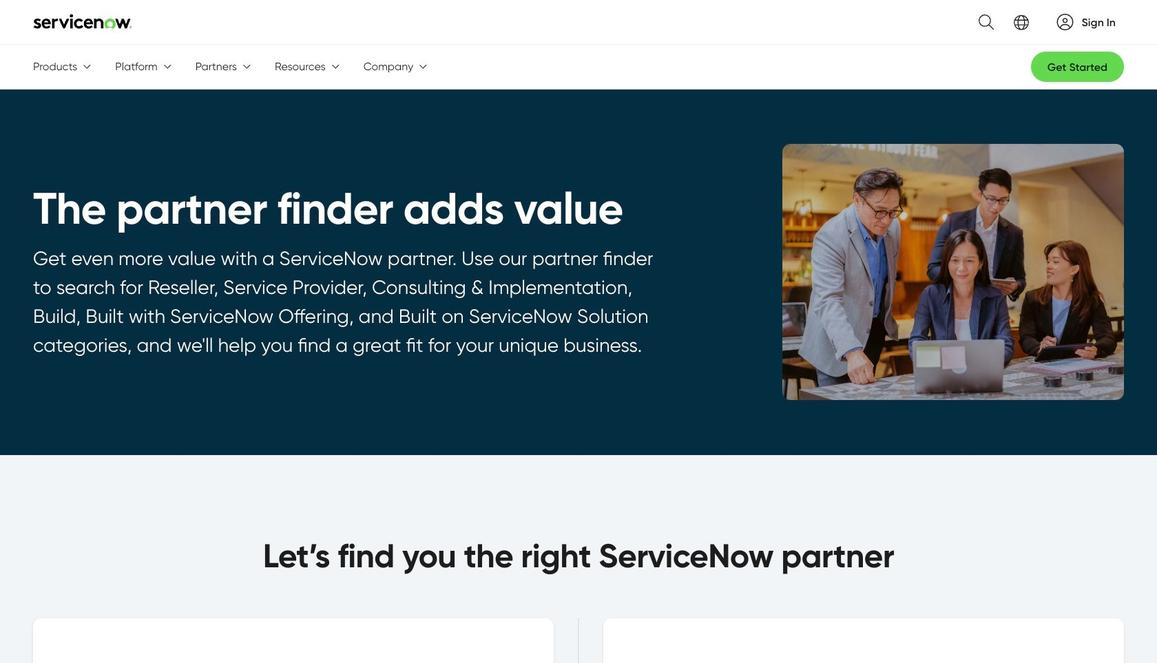 Task type: vqa. For each thing, say whether or not it's contained in the screenshot.
INSTANCE
no



Task type: locate. For each thing, give the bounding box(es) containing it.
search image
[[971, 6, 994, 38]]

arc image
[[1057, 13, 1074, 30]]



Task type: describe. For each thing, give the bounding box(es) containing it.
servicenow image
[[33, 14, 132, 29]]



